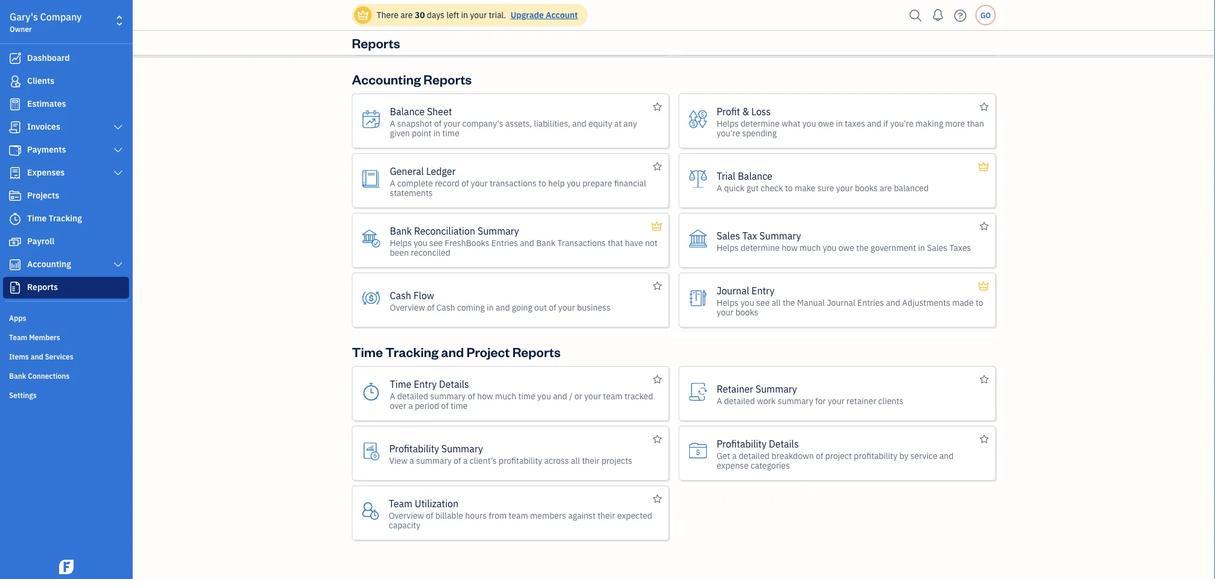 Task type: locate. For each thing, give the bounding box(es) containing it.
entries inside bank reconciliation summary helps you see freshbooks entries and bank transactions that have not been reconciled
[[492, 237, 518, 248]]

1 horizontal spatial bank
[[390, 224, 412, 237]]

bank down items
[[9, 371, 26, 381]]

reports right report icon
[[27, 281, 58, 293]]

0 vertical spatial how
[[423, 29, 439, 40]]

0 vertical spatial over
[[909, 24, 925, 35]]

1 horizontal spatial see
[[757, 297, 770, 308]]

for inside retainer summary a detailed work summary for your retainer clients
[[816, 395, 826, 406]]

1 horizontal spatial crown image
[[978, 279, 990, 293]]

summary
[[430, 390, 466, 402], [778, 395, 814, 406], [416, 455, 452, 466]]

1 horizontal spatial balance
[[738, 170, 773, 182]]

0 horizontal spatial the
[[783, 297, 796, 308]]

tracking down projects link at the top
[[49, 213, 82, 224]]

summary right work
[[778, 395, 814, 406]]

chevron large down image inside payments link
[[113, 145, 124, 155]]

team left the "tracked"
[[603, 390, 623, 402]]

you're
[[891, 118, 914, 129], [717, 127, 740, 138]]

1 vertical spatial their
[[598, 510, 615, 521]]

profitability inside profitability details get a detailed breakdown of project profitability by service and expense categories
[[717, 437, 767, 450]]

money image
[[8, 236, 22, 248]]

bank left transactions
[[536, 237, 556, 248]]

accounting down the find
[[352, 70, 421, 87]]

expected
[[617, 510, 653, 521]]

a
[[927, 24, 932, 35], [409, 400, 413, 411], [733, 450, 737, 461], [410, 455, 414, 466], [463, 455, 468, 466]]

crown image
[[978, 6, 990, 21], [357, 9, 370, 21], [978, 159, 990, 174]]

and left if
[[868, 118, 882, 129]]

1 horizontal spatial team
[[389, 497, 413, 510]]

settings link
[[3, 386, 129, 404]]

crown image up not
[[651, 219, 663, 233]]

0 vertical spatial see
[[430, 237, 443, 248]]

team members link
[[3, 328, 129, 346]]

team
[[603, 390, 623, 402], [509, 510, 528, 521]]

if
[[884, 118, 889, 129]]

a inside retainer summary a detailed work summary for your retainer clients
[[717, 395, 722, 406]]

over left notifications icon
[[909, 24, 925, 35]]

see left manual
[[757, 297, 770, 308]]

1 determine from the top
[[741, 118, 780, 129]]

statements
[[390, 187, 433, 198]]

are inside trial balance a quick gut check to make sure your books are balanced
[[880, 182, 892, 193]]

of inside 'balance sheet a snapshot of your company's assets, liabilities, and equity at any given point in time'
[[434, 118, 442, 129]]

accounts payable aging find out how much each vendor needs to be paid
[[390, 16, 575, 40]]

period
[[934, 24, 958, 35], [415, 400, 439, 411]]

0 vertical spatial crown image
[[651, 219, 663, 233]]

owe left government
[[839, 242, 855, 253]]

to inside accounts payable aging find out how much each vendor needs to be paid
[[538, 29, 545, 40]]

0 horizontal spatial profitability
[[499, 455, 543, 466]]

0 horizontal spatial owe
[[819, 118, 834, 129]]

summary of all your credit balance for your clients over a period of time button
[[679, 0, 996, 55]]

for right balance
[[850, 24, 861, 35]]

capacity
[[389, 519, 421, 531]]

quick
[[724, 182, 745, 193]]

you inside the journal entry helps you see all the manual journal entries and adjustments made to your books
[[741, 297, 755, 308]]

taxes
[[950, 242, 972, 253]]

go button
[[976, 5, 996, 25]]

0 vertical spatial are
[[401, 9, 413, 21]]

profitability up utilization
[[390, 442, 439, 455]]

payment image
[[8, 144, 22, 156]]

1 vertical spatial tracking
[[386, 343, 439, 360]]

time for time tracking
[[27, 213, 47, 224]]

team right from
[[509, 510, 528, 521]]

0 horizontal spatial sales
[[717, 229, 740, 242]]

determine for loss
[[741, 118, 780, 129]]

from
[[489, 510, 507, 521]]

accounting for accounting reports
[[352, 70, 421, 87]]

details up categories at the right of page
[[769, 437, 799, 450]]

freshbooks image
[[57, 560, 76, 574]]

1 horizontal spatial over
[[909, 24, 925, 35]]

reconciliation
[[414, 224, 476, 237]]

team inside team utilization overview of billable hours from team members against their expected capacity
[[389, 497, 413, 510]]

out right going
[[535, 302, 547, 313]]

time for time tracking and project reports
[[352, 343, 383, 360]]

how down days
[[423, 29, 439, 40]]

1 horizontal spatial period
[[934, 24, 958, 35]]

0 horizontal spatial crown image
[[651, 219, 663, 233]]

books inside trial balance a quick gut check to make sure your books are balanced
[[855, 182, 878, 193]]

determine left 'what'
[[741, 118, 780, 129]]

0 vertical spatial accounting
[[352, 70, 421, 87]]

you're down profit
[[717, 127, 740, 138]]

and right 'service'
[[940, 450, 954, 461]]

their inside profitability summary view a summary of a client's profitability across all their projects
[[582, 455, 600, 466]]

to left make
[[785, 182, 793, 193]]

1 vertical spatial overview
[[389, 510, 424, 521]]

1 horizontal spatial how
[[477, 390, 493, 402]]

2 horizontal spatial time
[[390, 378, 412, 390]]

0 vertical spatial determine
[[741, 118, 780, 129]]

dashboard link
[[3, 48, 129, 69]]

1 vertical spatial team
[[389, 497, 413, 510]]

bank inside the main element
[[9, 371, 26, 381]]

tracking
[[49, 213, 82, 224], [386, 343, 439, 360]]

in inside cash flow overview of cash coming in and going out of your business
[[487, 302, 494, 313]]

profitability up expense
[[717, 437, 767, 450]]

1 vertical spatial clients
[[879, 395, 904, 406]]

a inside time entry details a detailed summary of how much time you and / or your team tracked over a period of time
[[390, 390, 395, 402]]

0 horizontal spatial tracking
[[49, 213, 82, 224]]

get
[[717, 450, 731, 461]]

transactions
[[558, 237, 606, 248]]

and left going
[[496, 302, 510, 313]]

1 chevron large down image from the top
[[113, 122, 124, 132]]

a inside 'balance sheet a snapshot of your company's assets, liabilities, and equity at any given point in time'
[[390, 118, 395, 129]]

client image
[[8, 75, 22, 87]]

payments link
[[3, 139, 129, 161]]

you inside 'general ledger a complete record of your transactions to help you prepare financial statements'
[[567, 177, 581, 189]]

and left the project
[[441, 343, 464, 360]]

0 horizontal spatial over
[[390, 400, 407, 411]]

and left transactions
[[520, 237, 534, 248]]

how inside accounts payable aging find out how much each vendor needs to be paid
[[423, 29, 439, 40]]

are left '30'
[[401, 9, 413, 21]]

out
[[409, 29, 421, 40], [535, 302, 547, 313]]

detailed for time
[[397, 390, 428, 402]]

1 horizontal spatial much
[[495, 390, 517, 402]]

business
[[577, 302, 611, 313]]

all left manual
[[772, 297, 781, 308]]

crown image
[[651, 219, 663, 233], [978, 279, 990, 293]]

0 vertical spatial details
[[439, 378, 469, 390]]

update favorite status for sales tax summary image
[[980, 219, 989, 234]]

/
[[570, 390, 573, 402]]

1 vertical spatial time
[[352, 343, 383, 360]]

overview left billable
[[389, 510, 424, 521]]

and left the adjustments
[[886, 297, 901, 308]]

determine inside sales tax summary helps determine how much you owe the government in sales taxes
[[741, 242, 780, 253]]

summary down time tracking and project reports
[[430, 390, 466, 402]]

tracking for time tracking
[[49, 213, 82, 224]]

team down apps
[[9, 332, 27, 342]]

1 horizontal spatial are
[[880, 182, 892, 193]]

0 horizontal spatial books
[[736, 306, 759, 318]]

determine down gut
[[741, 242, 780, 253]]

be
[[547, 29, 557, 40]]

client's
[[470, 455, 497, 466]]

estimate image
[[8, 98, 22, 110]]

and inside 'balance sheet a snapshot of your company's assets, liabilities, and equity at any given point in time'
[[573, 118, 587, 129]]

and right items
[[31, 352, 43, 361]]

search image
[[907, 6, 926, 24]]

a for trial balance
[[717, 182, 722, 193]]

are left balanced on the top right of the page
[[880, 182, 892, 193]]

2 chevron large down image from the top
[[113, 145, 124, 155]]

trial balance a quick gut check to make sure your books are balanced
[[717, 170, 929, 193]]

1 vertical spatial all
[[772, 297, 781, 308]]

journal down tax
[[717, 284, 750, 297]]

to right made
[[976, 297, 984, 308]]

project image
[[8, 190, 22, 202]]

their right against
[[598, 510, 615, 521]]

for left retainer
[[816, 395, 826, 406]]

in
[[461, 9, 468, 21], [836, 118, 843, 129], [434, 127, 441, 138], [919, 242, 925, 253], [487, 302, 494, 313]]

1 horizontal spatial entry
[[752, 284, 775, 297]]

all inside profitability summary view a summary of a client's profitability across all their projects
[[571, 455, 580, 466]]

1 vertical spatial determine
[[741, 242, 780, 253]]

to left be
[[538, 29, 545, 40]]

to inside trial balance a quick gut check to make sure your books are balanced
[[785, 182, 793, 193]]

2 horizontal spatial how
[[782, 242, 798, 253]]

bank up been
[[390, 224, 412, 237]]

much down left at the top left of page
[[441, 29, 462, 40]]

over inside time entry details a detailed summary of how much time you and / or your team tracked over a period of time
[[390, 400, 407, 411]]

company
[[40, 11, 82, 23]]

their left projects
[[582, 455, 600, 466]]

0 vertical spatial for
[[850, 24, 861, 35]]

in left taxes
[[836, 118, 843, 129]]

0 vertical spatial much
[[441, 29, 462, 40]]

bank
[[390, 224, 412, 237], [536, 237, 556, 248], [9, 371, 26, 381]]

how for tax
[[782, 242, 798, 253]]

entry inside time entry details a detailed summary of how much time you and / or your team tracked over a period of time
[[414, 378, 437, 390]]

prepare
[[583, 177, 612, 189]]

0 horizontal spatial see
[[430, 237, 443, 248]]

a inside time entry details a detailed summary of how much time you and / or your team tracked over a period of time
[[409, 400, 413, 411]]

1 vertical spatial entries
[[858, 297, 884, 308]]

summary right view
[[416, 455, 452, 466]]

time
[[27, 213, 47, 224], [352, 343, 383, 360], [390, 378, 412, 390]]

sales left taxes
[[927, 242, 948, 253]]

2 vertical spatial time
[[390, 378, 412, 390]]

over up view
[[390, 400, 407, 411]]

cash right flow
[[437, 302, 455, 313]]

a inside the summary of all your credit balance for your clients over a period of time
[[927, 24, 932, 35]]

projects
[[27, 190, 59, 201]]

0 horizontal spatial how
[[423, 29, 439, 40]]

view
[[390, 455, 408, 466]]

balance up given
[[390, 105, 425, 118]]

vendor
[[484, 29, 511, 40]]

details
[[439, 378, 469, 390], [769, 437, 799, 450]]

0 vertical spatial tracking
[[49, 213, 82, 224]]

not
[[645, 237, 658, 248]]

reports link
[[3, 277, 129, 299]]

spending
[[742, 127, 777, 138]]

0 vertical spatial out
[[409, 29, 421, 40]]

there are 30 days left in your trial. upgrade account
[[377, 9, 578, 21]]

see
[[430, 237, 443, 248], [757, 297, 770, 308]]

to inside the journal entry helps you see all the manual journal entries and adjustments made to your books
[[976, 297, 984, 308]]

2 vertical spatial how
[[477, 390, 493, 402]]

over inside the summary of all your credit balance for your clients over a period of time
[[909, 24, 925, 35]]

1 horizontal spatial the
[[857, 242, 869, 253]]

profitability for profitability details
[[717, 437, 767, 450]]

1 horizontal spatial profitability
[[717, 437, 767, 450]]

detailed for profitability
[[739, 450, 770, 461]]

point
[[412, 127, 432, 138]]

1 vertical spatial crown image
[[978, 279, 990, 293]]

a inside trial balance a quick gut check to make sure your books are balanced
[[717, 182, 722, 193]]

of inside profitability details get a detailed breakdown of project profitability by service and expense categories
[[816, 450, 824, 461]]

much up manual
[[800, 242, 821, 253]]

summary inside bank reconciliation summary helps you see freshbooks entries and bank transactions that have not been reconciled
[[478, 224, 519, 237]]

0 horizontal spatial team
[[509, 510, 528, 521]]

bank for reconciliation
[[390, 224, 412, 237]]

owe left taxes
[[819, 118, 834, 129]]

helps inside the journal entry helps you see all the manual journal entries and adjustments made to your books
[[717, 297, 739, 308]]

main element
[[0, 0, 163, 579]]

at
[[614, 118, 622, 129]]

1 vertical spatial out
[[535, 302, 547, 313]]

1 vertical spatial the
[[783, 297, 796, 308]]

1 horizontal spatial details
[[769, 437, 799, 450]]

0 vertical spatial clients
[[882, 24, 907, 35]]

0 vertical spatial their
[[582, 455, 600, 466]]

determine inside profit & loss helps determine what you owe in taxes and if you're making more than you're spending
[[741, 118, 780, 129]]

details down time tracking and project reports
[[439, 378, 469, 390]]

0 vertical spatial all
[[765, 24, 774, 35]]

in right coming
[[487, 302, 494, 313]]

2 vertical spatial all
[[571, 455, 580, 466]]

0 vertical spatial overview
[[390, 302, 425, 313]]

the left government
[[857, 242, 869, 253]]

2 vertical spatial much
[[495, 390, 517, 402]]

accounting down payroll
[[27, 259, 71, 270]]

a inside 'general ledger a complete record of your transactions to help you prepare financial statements'
[[390, 177, 395, 189]]

cash left flow
[[390, 289, 411, 302]]

helps for sales tax summary
[[717, 242, 739, 253]]

sales
[[717, 229, 740, 242], [927, 242, 948, 253]]

0 vertical spatial team
[[9, 332, 27, 342]]

find
[[390, 29, 407, 40]]

chevron large down image inside invoices link
[[113, 122, 124, 132]]

detailed inside time entry details a detailed summary of how much time you and / or your team tracked over a period of time
[[397, 390, 428, 402]]

overview inside cash flow overview of cash coming in and going out of your business
[[390, 302, 425, 313]]

1 vertical spatial much
[[800, 242, 821, 253]]

helps inside sales tax summary helps determine how much you owe the government in sales taxes
[[717, 242, 739, 253]]

1 horizontal spatial tracking
[[386, 343, 439, 360]]

2 determine from the top
[[741, 242, 780, 253]]

chevron large down image up projects link at the top
[[113, 168, 124, 178]]

profitability for profitability details
[[854, 450, 898, 461]]

owe inside sales tax summary helps determine how much you owe the government in sales taxes
[[839, 242, 855, 253]]

tracked
[[625, 390, 653, 402]]

how right tax
[[782, 242, 798, 253]]

balance right trial
[[738, 170, 773, 182]]

how inside sales tax summary helps determine how much you owe the government in sales taxes
[[782, 242, 798, 253]]

3 chevron large down image from the top
[[113, 168, 124, 178]]

retainer
[[847, 395, 877, 406]]

across
[[545, 455, 569, 466]]

entry left manual
[[752, 284, 775, 297]]

profitability left the by
[[854, 450, 898, 461]]

payments
[[27, 144, 66, 155]]

all right the 'across' at the bottom left of page
[[571, 455, 580, 466]]

0 vertical spatial time
[[27, 213, 47, 224]]

balanced
[[894, 182, 929, 193]]

crown image down update favorite status for sales tax summary icon
[[978, 279, 990, 293]]

owner
[[10, 24, 32, 34]]

0 vertical spatial balance
[[390, 105, 425, 118]]

tracking inside the main element
[[49, 213, 82, 224]]

chevron large down image up the expenses link
[[113, 145, 124, 155]]

chevron large down image for accounting
[[113, 260, 124, 270]]

you
[[803, 118, 817, 129], [567, 177, 581, 189], [414, 237, 428, 248], [823, 242, 837, 253], [741, 297, 755, 308], [538, 390, 551, 402]]

assets,
[[506, 118, 532, 129]]

in right government
[[919, 242, 925, 253]]

detailed inside retainer summary a detailed work summary for your retainer clients
[[724, 395, 755, 406]]

0 horizontal spatial entry
[[414, 378, 437, 390]]

transactions
[[490, 177, 537, 189]]

2 horizontal spatial much
[[800, 242, 821, 253]]

accounting inside the main element
[[27, 259, 71, 270]]

chevron large down image
[[113, 122, 124, 132], [113, 145, 124, 155], [113, 168, 124, 178], [113, 260, 124, 270]]

0 horizontal spatial accounting
[[27, 259, 71, 270]]

for inside the summary of all your credit balance for your clients over a period of time
[[850, 24, 861, 35]]

books
[[855, 182, 878, 193], [736, 306, 759, 318]]

much inside accounts payable aging find out how much each vendor needs to be paid
[[441, 29, 462, 40]]

of
[[755, 24, 763, 35], [960, 24, 968, 35], [434, 118, 442, 129], [462, 177, 469, 189], [427, 302, 435, 313], [549, 302, 557, 313], [468, 390, 475, 402], [441, 400, 449, 411], [816, 450, 824, 461], [454, 455, 461, 466], [426, 510, 434, 521]]

retainer summary a detailed work summary for your retainer clients
[[717, 383, 904, 406]]

0 horizontal spatial for
[[816, 395, 826, 406]]

going
[[512, 302, 533, 313]]

crown image down the than
[[978, 159, 990, 174]]

update favorite status for retainer summary image
[[980, 372, 989, 387]]

1 vertical spatial are
[[880, 182, 892, 193]]

profitability left the 'across' at the bottom left of page
[[499, 455, 543, 466]]

0 vertical spatial owe
[[819, 118, 834, 129]]

details inside time entry details a detailed summary of how much time you and / or your team tracked over a period of time
[[439, 378, 469, 390]]

and left the equity
[[573, 118, 587, 129]]

your inside 'general ledger a complete record of your transactions to help you prepare financial statements'
[[471, 177, 488, 189]]

time inside the summary of all your credit balance for your clients over a period of time
[[717, 34, 734, 45]]

work
[[757, 395, 776, 406]]

and
[[573, 118, 587, 129], [868, 118, 882, 129], [520, 237, 534, 248], [886, 297, 901, 308], [496, 302, 510, 313], [441, 343, 464, 360], [31, 352, 43, 361], [553, 390, 568, 402], [940, 450, 954, 461]]

much inside sales tax summary helps determine how much you owe the government in sales taxes
[[800, 242, 821, 253]]

overview inside team utilization overview of billable hours from team members against their expected capacity
[[389, 510, 424, 521]]

0 horizontal spatial balance
[[390, 105, 425, 118]]

service
[[911, 450, 938, 461]]

1 vertical spatial books
[[736, 306, 759, 318]]

1 horizontal spatial profitability
[[854, 450, 898, 461]]

profitability inside profitability summary view a summary of a client's profitability across all their projects
[[499, 455, 543, 466]]

summary inside the summary of all your credit balance for your clients over a period of time
[[717, 24, 753, 35]]

update favorite status for general ledger image
[[653, 159, 662, 174]]

check
[[761, 182, 784, 193]]

see left freshbooks
[[430, 237, 443, 248]]

out right the find
[[409, 29, 421, 40]]

and inside cash flow overview of cash coming in and going out of your business
[[496, 302, 510, 313]]

to left "help"
[[539, 177, 546, 189]]

chevron large down image up reports link at left
[[113, 260, 124, 270]]

0 horizontal spatial bank
[[9, 371, 26, 381]]

1 horizontal spatial team
[[603, 390, 623, 402]]

in inside sales tax summary helps determine how much you owe the government in sales taxes
[[919, 242, 925, 253]]

time inside the main element
[[27, 213, 47, 224]]

all left credit
[[765, 24, 774, 35]]

0 horizontal spatial you're
[[717, 127, 740, 138]]

0 horizontal spatial much
[[441, 29, 462, 40]]

0 horizontal spatial entries
[[492, 237, 518, 248]]

and left /
[[553, 390, 568, 402]]

clients inside retainer summary a detailed work summary for your retainer clients
[[879, 395, 904, 406]]

chevron large down image for invoices
[[113, 122, 124, 132]]

a for retainer summary
[[717, 395, 722, 406]]

team up capacity
[[389, 497, 413, 510]]

time
[[717, 34, 734, 45], [443, 127, 460, 138], [519, 390, 536, 402], [451, 400, 468, 411]]

1 horizontal spatial owe
[[839, 242, 855, 253]]

detailed inside profitability details get a detailed breakdown of project profitability by service and expense categories
[[739, 450, 770, 461]]

freshbooks
[[445, 237, 490, 248]]

of inside team utilization overview of billable hours from team members against their expected capacity
[[426, 510, 434, 521]]

0 horizontal spatial details
[[439, 378, 469, 390]]

0 horizontal spatial time
[[27, 213, 47, 224]]

1 vertical spatial for
[[816, 395, 826, 406]]

of inside 'general ledger a complete record of your transactions to help you prepare financial statements'
[[462, 177, 469, 189]]

entries left the adjustments
[[858, 297, 884, 308]]

clients left notifications icon
[[882, 24, 907, 35]]

profitability inside profitability details get a detailed breakdown of project profitability by service and expense categories
[[854, 450, 898, 461]]

0 horizontal spatial cash
[[390, 289, 411, 302]]

adjustments
[[903, 297, 951, 308]]

0 vertical spatial books
[[855, 182, 878, 193]]

and inside profit & loss helps determine what you owe in taxes and if you're making more than you're spending
[[868, 118, 882, 129]]

chevron large down image up payments link
[[113, 122, 124, 132]]

0 vertical spatial team
[[603, 390, 623, 402]]

much down the project
[[495, 390, 517, 402]]

the inside the journal entry helps you see all the manual journal entries and adjustments made to your books
[[783, 297, 796, 308]]

1 vertical spatial owe
[[839, 242, 855, 253]]

bank for connections
[[9, 371, 26, 381]]

how down the project
[[477, 390, 493, 402]]

entry inside the journal entry helps you see all the manual journal entries and adjustments made to your books
[[752, 284, 775, 297]]

period inside time entry details a detailed summary of how much time you and / or your team tracked over a period of time
[[415, 400, 439, 411]]

tracking down flow
[[386, 343, 439, 360]]

clients
[[882, 24, 907, 35], [879, 395, 904, 406]]

in right point
[[434, 127, 441, 138]]

the left manual
[[783, 297, 796, 308]]

1 vertical spatial balance
[[738, 170, 773, 182]]

you inside bank reconciliation summary helps you see freshbooks entries and bank transactions that have not been reconciled
[[414, 237, 428, 248]]

the
[[857, 242, 869, 253], [783, 297, 796, 308]]

0 vertical spatial entries
[[492, 237, 518, 248]]

team members
[[9, 332, 60, 342]]

you're right if
[[891, 118, 914, 129]]

entry
[[752, 284, 775, 297], [414, 378, 437, 390]]

0 horizontal spatial team
[[9, 332, 27, 342]]

journal right manual
[[827, 297, 856, 308]]

entry down time tracking and project reports
[[414, 378, 437, 390]]

how
[[423, 29, 439, 40], [782, 242, 798, 253], [477, 390, 493, 402]]

1 horizontal spatial entries
[[858, 297, 884, 308]]

1 vertical spatial see
[[757, 297, 770, 308]]

&
[[743, 105, 749, 118]]

4 chevron large down image from the top
[[113, 260, 124, 270]]

clients right retainer
[[879, 395, 904, 406]]

credit
[[795, 24, 817, 35]]

for
[[850, 24, 861, 35], [816, 395, 826, 406]]

1 vertical spatial over
[[390, 400, 407, 411]]

sales left tax
[[717, 229, 740, 242]]

summary inside time entry details a detailed summary of how much time you and / or your team tracked over a period of time
[[430, 390, 466, 402]]

1 vertical spatial team
[[509, 510, 528, 521]]

helps inside bank reconciliation summary helps you see freshbooks entries and bank transactions that have not been reconciled
[[390, 237, 412, 248]]

overview down been
[[390, 302, 425, 313]]

entries right freshbooks
[[492, 237, 518, 248]]

0 vertical spatial the
[[857, 242, 869, 253]]



Task type: describe. For each thing, give the bounding box(es) containing it.
and inside time entry details a detailed summary of how much time you and / or your team tracked over a period of time
[[553, 390, 568, 402]]

summary inside profitability summary view a summary of a client's profitability across all their projects
[[442, 442, 483, 455]]

clients
[[27, 75, 54, 86]]

ledger
[[426, 165, 456, 177]]

to inside 'general ledger a complete record of your transactions to help you prepare financial statements'
[[539, 177, 546, 189]]

items and services
[[9, 352, 73, 361]]

profitability for profitability summary
[[390, 442, 439, 455]]

your inside 'balance sheet a snapshot of your company's assets, liabilities, and equity at any given point in time'
[[444, 118, 461, 129]]

balance
[[819, 24, 848, 35]]

summary for entry
[[430, 390, 466, 402]]

balance inside trial balance a quick gut check to make sure your books are balanced
[[738, 170, 773, 182]]

their inside team utilization overview of billable hours from team members against their expected capacity
[[598, 510, 615, 521]]

members
[[530, 510, 566, 521]]

helps for profit & loss
[[717, 118, 739, 129]]

and inside bank reconciliation summary helps you see freshbooks entries and bank transactions that have not been reconciled
[[520, 237, 534, 248]]

much for summary
[[800, 242, 821, 253]]

of inside profitability summary view a summary of a client's profitability across all their projects
[[454, 455, 461, 466]]

in inside profit & loss helps determine what you owe in taxes and if you're making more than you're spending
[[836, 118, 843, 129]]

profit & loss helps determine what you owe in taxes and if you're making more than you're spending
[[717, 105, 985, 138]]

notifications image
[[929, 3, 948, 27]]

tax
[[743, 229, 758, 242]]

connections
[[28, 371, 70, 381]]

days
[[427, 9, 445, 21]]

a for general ledger
[[390, 177, 395, 189]]

2 horizontal spatial bank
[[536, 237, 556, 248]]

invoices link
[[3, 116, 129, 138]]

your inside retainer summary a detailed work summary for your retainer clients
[[828, 395, 845, 406]]

a for balance sheet
[[390, 118, 395, 129]]

1 horizontal spatial you're
[[891, 118, 914, 129]]

time inside 'balance sheet a snapshot of your company's assets, liabilities, and equity at any given point in time'
[[443, 127, 460, 138]]

team utilization overview of billable hours from team members against their expected capacity
[[389, 497, 653, 531]]

dashboard image
[[8, 52, 22, 65]]

upgrade account link
[[508, 9, 578, 21]]

time tracking
[[27, 213, 82, 224]]

accounting reports
[[352, 70, 472, 87]]

team inside team utilization overview of billable hours from team members against their expected capacity
[[509, 510, 528, 521]]

crown image for bank reconciliation summary
[[651, 219, 663, 233]]

time entry details a detailed summary of how much time you and / or your team tracked over a period of time
[[390, 378, 653, 411]]

there
[[377, 9, 399, 21]]

by
[[900, 450, 909, 461]]

details inside profitability details get a detailed breakdown of project profitability by service and expense categories
[[769, 437, 799, 450]]

settings
[[9, 390, 37, 400]]

for for summary
[[816, 395, 826, 406]]

much inside time entry details a detailed summary of how much time you and / or your team tracked over a period of time
[[495, 390, 517, 402]]

how for payable
[[423, 29, 439, 40]]

your inside cash flow overview of cash coming in and going out of your business
[[559, 302, 575, 313]]

out inside accounts payable aging find out how much each vendor needs to be paid
[[409, 29, 421, 40]]

liabilities,
[[534, 118, 571, 129]]

taxes
[[845, 118, 866, 129]]

much for aging
[[441, 29, 462, 40]]

report image
[[8, 282, 22, 294]]

tracking for time tracking and project reports
[[386, 343, 439, 360]]

period inside the summary of all your credit balance for your clients over a period of time
[[934, 24, 958, 35]]

reports up "sheet"
[[424, 70, 472, 87]]

chart image
[[8, 259, 22, 271]]

summary of all your credit balance for your clients over a period of time
[[717, 24, 968, 45]]

overview for team
[[389, 510, 424, 521]]

a inside profitability details get a detailed breakdown of project profitability by service and expense categories
[[733, 450, 737, 461]]

summary inside profitability summary view a summary of a client's profitability across all their projects
[[416, 455, 452, 466]]

balance inside 'balance sheet a snapshot of your company's assets, liabilities, and equity at any given point in time'
[[390, 105, 425, 118]]

for for of
[[850, 24, 861, 35]]

each
[[464, 29, 482, 40]]

update favorite status for profitability details image
[[980, 432, 989, 447]]

payable
[[433, 16, 467, 29]]

manual
[[797, 297, 825, 308]]

loss
[[752, 105, 771, 118]]

reports down there
[[352, 34, 400, 51]]

expense image
[[8, 167, 22, 179]]

items and services link
[[3, 347, 129, 365]]

company's
[[463, 118, 504, 129]]

coming
[[457, 302, 485, 313]]

reports inside the main element
[[27, 281, 58, 293]]

entry for journal
[[752, 284, 775, 297]]

or
[[575, 390, 583, 402]]

utilization
[[415, 497, 459, 510]]

you inside time entry details a detailed summary of how much time you and / or your team tracked over a period of time
[[538, 390, 551, 402]]

chevron large down image for expenses
[[113, 168, 124, 178]]

left
[[447, 9, 459, 21]]

projects
[[602, 455, 633, 466]]

general
[[390, 165, 424, 177]]

invoices
[[27, 121, 60, 132]]

update favorite status for team utilization image
[[653, 492, 662, 506]]

your inside trial balance a quick gut check to make sure your books are balanced
[[837, 182, 853, 193]]

and inside profitability details get a detailed breakdown of project profitability by service and expense categories
[[940, 450, 954, 461]]

reports up time entry details a detailed summary of how much time you and / or your team tracked over a period of time
[[513, 343, 561, 360]]

go
[[981, 10, 991, 20]]

all inside the summary of all your credit balance for your clients over a period of time
[[765, 24, 774, 35]]

account
[[546, 9, 578, 21]]

cash flow overview of cash coming in and going out of your business
[[390, 289, 611, 313]]

paid
[[559, 29, 575, 40]]

owe inside profit & loss helps determine what you owe in taxes and if you're making more than you're spending
[[819, 118, 834, 129]]

overview for cash
[[390, 302, 425, 313]]

team for members
[[9, 332, 27, 342]]

expenses
[[27, 167, 65, 178]]

you inside profit & loss helps determine what you owe in taxes and if you're making more than you're spending
[[803, 118, 817, 129]]

summary for summary
[[778, 395, 814, 406]]

hours
[[465, 510, 487, 521]]

in inside 'balance sheet a snapshot of your company's assets, liabilities, and equity at any given point in time'
[[434, 127, 441, 138]]

summary inside retainer summary a detailed work summary for your retainer clients
[[756, 383, 797, 395]]

financial
[[614, 177, 647, 189]]

help
[[548, 177, 565, 189]]

that
[[608, 237, 623, 248]]

profitability for profitability summary
[[499, 455, 543, 466]]

out inside cash flow overview of cash coming in and going out of your business
[[535, 302, 547, 313]]

your inside time entry details a detailed summary of how much time you and / or your team tracked over a period of time
[[585, 390, 601, 402]]

update favorite status for profitability summary image
[[653, 432, 662, 447]]

determine for summary
[[741, 242, 780, 253]]

all inside the journal entry helps you see all the manual journal entries and adjustments made to your books
[[772, 297, 781, 308]]

team for utilization
[[389, 497, 413, 510]]

entries inside the journal entry helps you see all the manual journal entries and adjustments made to your books
[[858, 297, 884, 308]]

make
[[795, 182, 816, 193]]

entry for time
[[414, 378, 437, 390]]

invoice image
[[8, 121, 22, 133]]

expense
[[717, 460, 749, 471]]

profitability details get a detailed breakdown of project profitability by service and expense categories
[[717, 437, 954, 471]]

journal entry helps you see all the manual journal entries and adjustments made to your books
[[717, 284, 984, 318]]

see inside bank reconciliation summary helps you see freshbooks entries and bank transactions that have not been reconciled
[[430, 237, 443, 248]]

team inside time entry details a detailed summary of how much time you and / or your team tracked over a period of time
[[603, 390, 623, 402]]

gary's
[[10, 11, 38, 23]]

estimates
[[27, 98, 66, 109]]

how inside time entry details a detailed summary of how much time you and / or your team tracked over a period of time
[[477, 390, 493, 402]]

time tracking and project reports
[[352, 343, 561, 360]]

see inside the journal entry helps you see all the manual journal entries and adjustments made to your books
[[757, 297, 770, 308]]

timer image
[[8, 213, 22, 225]]

crown image right the "go to help" image
[[978, 6, 990, 21]]

the inside sales tax summary helps determine how much you owe the government in sales taxes
[[857, 242, 869, 253]]

project
[[467, 343, 510, 360]]

30
[[415, 9, 425, 21]]

1 horizontal spatial sales
[[927, 242, 948, 253]]

time inside time entry details a detailed summary of how much time you and / or your team tracked over a period of time
[[390, 378, 412, 390]]

items
[[9, 352, 29, 361]]

update favorite status for cash flow image
[[653, 279, 662, 294]]

more
[[946, 118, 966, 129]]

in right left at the top left of page
[[461, 9, 468, 21]]

equity
[[589, 118, 612, 129]]

gary's company owner
[[10, 11, 82, 34]]

sheet
[[427, 105, 452, 118]]

crown image for journal entry
[[978, 279, 990, 293]]

crown image left there
[[357, 9, 370, 21]]

update favorite status for profit & loss image
[[980, 100, 989, 114]]

billable
[[436, 510, 463, 521]]

bank reconciliation summary helps you see freshbooks entries and bank transactions that have not been reconciled
[[390, 224, 658, 258]]

books inside the journal entry helps you see all the manual journal entries and adjustments made to your books
[[736, 306, 759, 318]]

update favorite status for time entry details image
[[653, 372, 662, 387]]

flow
[[414, 289, 434, 302]]

general ledger a complete record of your transactions to help you prepare financial statements
[[390, 165, 647, 198]]

chevron large down image for payments
[[113, 145, 124, 155]]

you inside sales tax summary helps determine how much you owe the government in sales taxes
[[823, 242, 837, 253]]

made
[[953, 297, 974, 308]]

against
[[568, 510, 596, 521]]

summary inside sales tax summary helps determine how much you owe the government in sales taxes
[[760, 229, 801, 242]]

upgrade
[[511, 9, 544, 21]]

making
[[916, 118, 944, 129]]

and inside the journal entry helps you see all the manual journal entries and adjustments made to your books
[[886, 297, 901, 308]]

1 horizontal spatial journal
[[827, 297, 856, 308]]

0 horizontal spatial journal
[[717, 284, 750, 297]]

bank connections
[[9, 371, 70, 381]]

go to help image
[[951, 6, 970, 24]]

accounting for accounting
[[27, 259, 71, 270]]

trial.
[[489, 9, 506, 21]]

update favorite status for balance sheet image
[[653, 100, 662, 114]]

and inside items and services link
[[31, 352, 43, 361]]

projects link
[[3, 185, 129, 207]]

helps for bank reconciliation summary
[[390, 237, 412, 248]]

clients inside the summary of all your credit balance for your clients over a period of time
[[882, 24, 907, 35]]

1 horizontal spatial cash
[[437, 302, 455, 313]]

your inside the journal entry helps you see all the manual journal entries and adjustments made to your books
[[717, 306, 734, 318]]

than
[[968, 118, 985, 129]]

estimates link
[[3, 94, 129, 115]]

expenses link
[[3, 162, 129, 184]]



Task type: vqa. For each thing, say whether or not it's contained in the screenshot.


